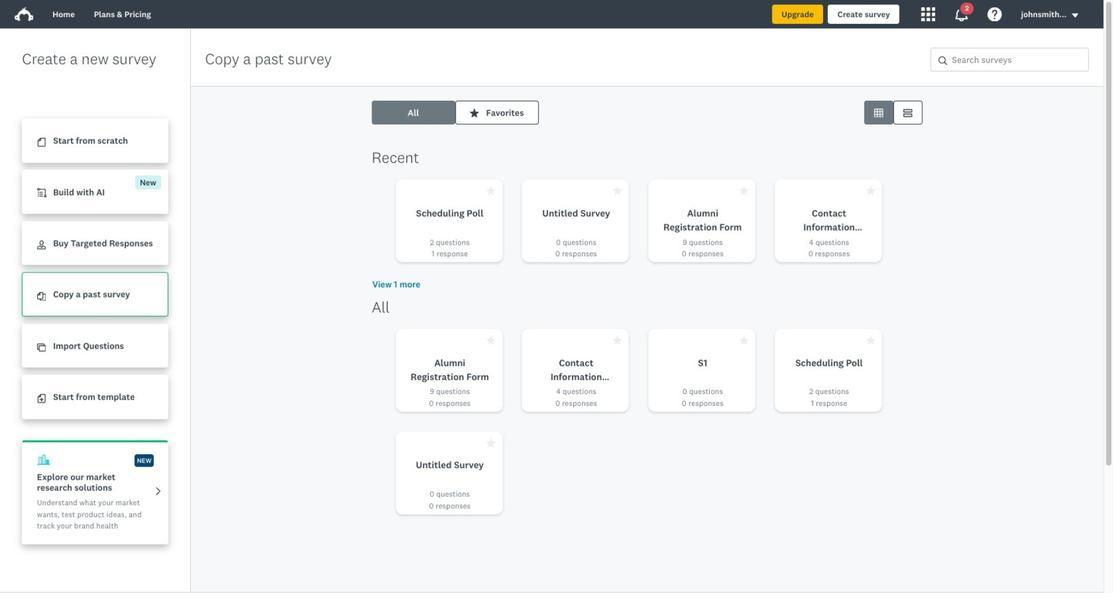 Task type: locate. For each thing, give the bounding box(es) containing it.
brand logo image
[[14, 5, 33, 24], [14, 7, 33, 21]]

Search surveys field
[[947, 48, 1089, 71]]

clone image
[[37, 343, 46, 352]]

notification center icon image
[[955, 7, 969, 21]]

textboxmultiple image
[[904, 108, 913, 117]]

starfilled image
[[487, 186, 496, 195], [866, 186, 875, 195], [487, 336, 496, 345], [740, 336, 749, 345], [487, 439, 496, 448]]

starfilled image
[[470, 108, 479, 117], [613, 186, 622, 195], [740, 186, 749, 195], [613, 336, 622, 345], [866, 336, 875, 345]]

dropdown arrow icon image
[[1072, 11, 1080, 19], [1073, 13, 1079, 17]]

products icon image
[[921, 7, 936, 21], [921, 7, 936, 21]]

help icon image
[[988, 7, 1002, 21]]



Task type: vqa. For each thing, say whether or not it's contained in the screenshot.
sixth Open menu image from the top
no



Task type: describe. For each thing, give the bounding box(es) containing it.
2 brand logo image from the top
[[14, 7, 33, 21]]

documentclone image
[[37, 292, 46, 301]]

document image
[[37, 138, 46, 147]]

grid image
[[874, 108, 883, 117]]

search image
[[938, 56, 947, 65]]

documentplus image
[[37, 395, 46, 404]]

user image
[[37, 241, 46, 250]]

chevronright image
[[154, 487, 163, 496]]

1 brand logo image from the top
[[14, 5, 33, 24]]



